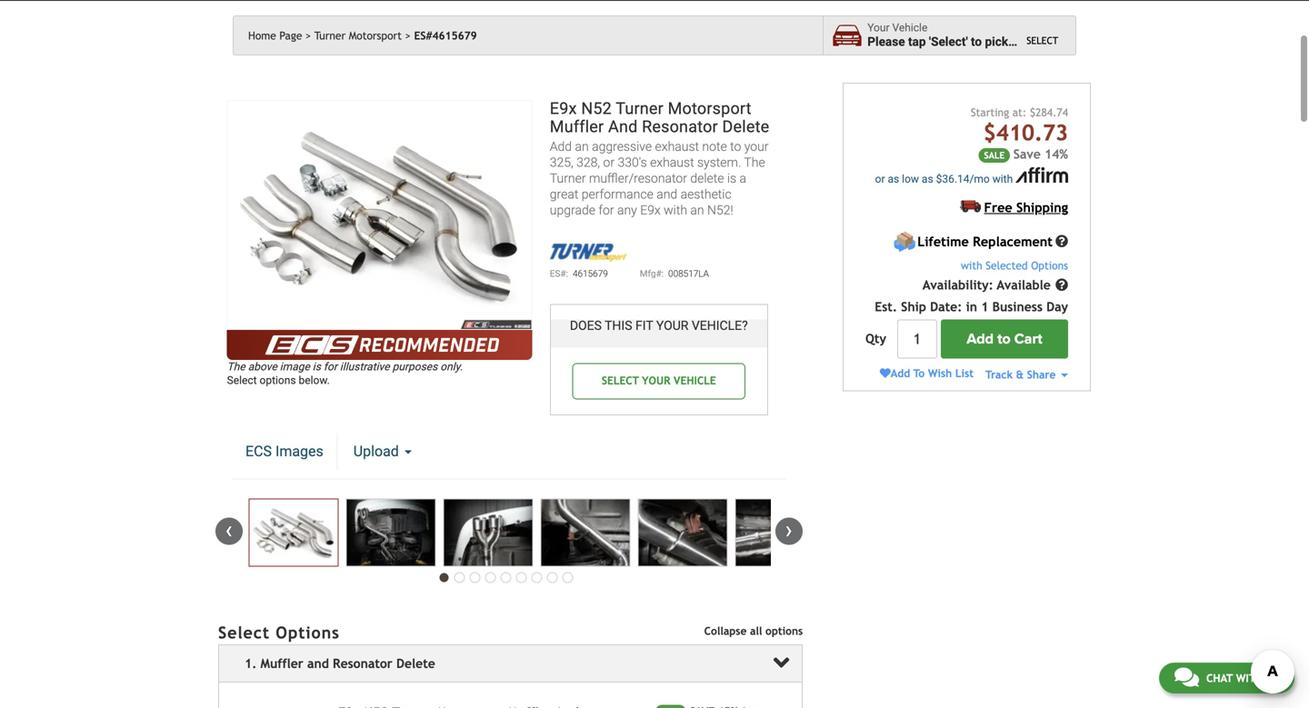 Task type: describe. For each thing, give the bounding box(es) containing it.
330's
[[618, 155, 647, 170]]

‹
[[226, 518, 233, 542]]

please
[[868, 35, 906, 49]]

is inside e9x n52 turner motorsport muffler and resonator delete add an aggressive exhaust note to your 325, 328, or 330's exhaust system. the turner muffler/resonator delete is a great performance and aesthetic upgrade for any e9x with an n52!
[[728, 171, 737, 186]]

es#:
[[550, 268, 568, 279]]

only.
[[441, 361, 463, 374]]

wish
[[929, 367, 953, 380]]

2 vertical spatial with
[[1237, 672, 1264, 685]]

ecs
[[246, 443, 272, 460]]

0 vertical spatial exhaust
[[655, 139, 700, 154]]

est. ship date: in 1 business day
[[875, 300, 1069, 314]]

ecs tuning recommends this product. image
[[227, 330, 533, 360]]

select link
[[1027, 34, 1059, 48]]

page
[[280, 29, 302, 42]]

your
[[745, 139, 769, 154]]

325,
[[550, 155, 574, 170]]

select options
[[218, 623, 340, 643]]

aesthetic
[[681, 187, 732, 202]]

es#4615679
[[414, 29, 477, 42]]

2 as from the left
[[922, 173, 934, 185]]

› link
[[776, 518, 803, 545]]

pick
[[986, 35, 1009, 49]]

great
[[550, 187, 579, 202]]

delete
[[691, 171, 724, 186]]

availability:
[[923, 278, 994, 292]]

$ inside starting at: $ 284.74 410.73 sale save 14 %
[[1030, 106, 1036, 119]]

to
[[914, 367, 925, 380]]

es#: 4615679
[[550, 268, 608, 279]]

selected
[[986, 259, 1028, 272]]

delete
[[723, 117, 770, 136]]

0 horizontal spatial your
[[642, 374, 671, 387]]

›
[[786, 518, 793, 542]]

with inside e9x n52 turner motorsport muffler and resonator delete add an aggressive exhaust note to your 325, 328, or 330's exhaust system. the turner muffler/resonator delete is a great performance and aesthetic upgrade for any e9x with an n52!
[[664, 203, 688, 218]]

to inside e9x n52 turner motorsport muffler and resonator delete add an aggressive exhaust note to your 325, 328, or 330's exhaust system. the turner muffler/resonator delete is a great performance and aesthetic upgrade for any e9x with an n52!
[[730, 139, 742, 154]]

availability: available
[[923, 278, 1055, 292]]

tap
[[909, 35, 926, 49]]

save
[[1014, 147, 1041, 161]]

1 as from the left
[[888, 173, 900, 185]]

n52!
[[708, 203, 734, 218]]

select for select
[[1027, 35, 1059, 46]]

284.74
[[1036, 106, 1069, 119]]

starting at: $ 284.74 410.73 sale save 14 %
[[971, 106, 1069, 161]]

0 horizontal spatial vehicle
[[674, 374, 716, 387]]

$ inside or as low as $36.14/mo with  - affirm financing (opens in modal) element
[[937, 173, 943, 185]]

add inside e9x n52 turner motorsport muffler and resonator delete add an aggressive exhaust note to your 325, 328, or 330's exhaust system. the turner muffler/resonator delete is a great performance and aesthetic upgrade for any e9x with an n52!
[[550, 139, 572, 154]]

or inside e9x n52 turner motorsport muffler and resonator delete add an aggressive exhaust note to your 325, 328, or 330's exhaust system. the turner muffler/resonator delete is a great performance and aesthetic upgrade for any e9x with an n52!
[[604, 155, 615, 170]]

turner motorsport link
[[315, 29, 411, 42]]

vehicle
[[1022, 35, 1061, 49]]

&
[[1017, 368, 1024, 381]]

1 horizontal spatial options
[[766, 625, 803, 638]]

'select'
[[929, 35, 968, 49]]

low
[[902, 173, 920, 185]]

ship
[[902, 300, 927, 314]]

shipping
[[1017, 200, 1069, 215]]

36.14
[[943, 173, 970, 185]]

a inside e9x n52 turner motorsport muffler and resonator delete add an aggressive exhaust note to your 325, 328, or 330's exhaust system. the turner muffler/resonator delete is a great performance and aesthetic upgrade for any e9x with an n52!
[[740, 171, 747, 186]]

aggressive
[[592, 139, 652, 154]]

muffler/resonator
[[589, 171, 688, 186]]

free shipping
[[985, 200, 1069, 215]]

your inside your vehicle please tap 'select' to pick a vehicle
[[868, 22, 890, 34]]

a inside your vehicle please tap 'select' to pick a vehicle
[[1012, 35, 1019, 49]]

1 horizontal spatial with
[[993, 173, 1013, 185]]

upload button
[[340, 433, 425, 470]]

your vehicle please tap 'select' to pick a vehicle
[[868, 22, 1061, 49]]

at:
[[1013, 106, 1027, 119]]

upload
[[354, 443, 403, 460]]

date:
[[931, 300, 963, 314]]

1 vertical spatial exhaust
[[650, 155, 695, 170]]

1 horizontal spatial an
[[691, 203, 705, 218]]

below.
[[299, 374, 330, 387]]

share
[[1028, 368, 1056, 381]]

is inside the above image is for illustrative purposes only. select options below.
[[313, 361, 321, 374]]

note
[[703, 139, 727, 154]]

and
[[609, 117, 638, 136]]

2 horizontal spatial turner
[[616, 99, 664, 118]]

for inside e9x n52 turner motorsport muffler and resonator delete add an aggressive exhaust note to your 325, 328, or 330's exhaust system. the turner muffler/resonator delete is a great performance and aesthetic upgrade for any e9x with an n52!
[[599, 203, 614, 218]]

n52
[[582, 99, 612, 118]]

illustrative
[[340, 361, 390, 374]]

us
[[1267, 672, 1280, 685]]

add to cart
[[967, 330, 1043, 348]]

resonator
[[642, 117, 718, 136]]

any
[[618, 203, 637, 218]]

410.73
[[997, 120, 1069, 146]]

0 vertical spatial turner
[[315, 29, 346, 42]]

0 horizontal spatial an
[[575, 139, 589, 154]]

muffler
[[550, 117, 604, 136]]

est.
[[875, 300, 898, 314]]

0 vertical spatial motorsport
[[349, 29, 402, 42]]

available
[[997, 278, 1051, 292]]



Task type: locate. For each thing, give the bounding box(es) containing it.
1 horizontal spatial the
[[744, 155, 766, 170]]

4615679
[[573, 268, 608, 279]]

$ right the at:
[[1030, 106, 1036, 119]]

an down aesthetic
[[691, 203, 705, 218]]

add for add to wish list
[[891, 367, 911, 380]]

0 horizontal spatial options
[[260, 374, 296, 387]]

for
[[599, 203, 614, 218], [324, 361, 337, 374]]

the inside the above image is for illustrative purposes only. select options below.
[[227, 361, 245, 374]]

turner up aggressive
[[616, 99, 664, 118]]

free
[[985, 200, 1013, 215]]

1 horizontal spatial turner
[[550, 171, 586, 186]]

0 horizontal spatial turner
[[315, 29, 346, 42]]

0 horizontal spatial the
[[227, 361, 245, 374]]

question circle image
[[1056, 279, 1069, 291]]

add to wish list link
[[880, 367, 974, 380]]

with left us
[[1237, 672, 1264, 685]]

motorsport up note at the top
[[668, 99, 752, 118]]

%
[[1060, 147, 1069, 161]]

track
[[986, 368, 1013, 381]]

as
[[888, 173, 900, 185], [922, 173, 934, 185]]

add inside add to cart button
[[967, 330, 994, 348]]

1
[[982, 300, 989, 314]]

select for select options
[[218, 623, 270, 643]]

add to cart button
[[941, 320, 1069, 359]]

1 vertical spatial options
[[276, 623, 340, 643]]

add for add to cart
[[967, 330, 994, 348]]

a down the system.
[[740, 171, 747, 186]]

e9x down and
[[641, 203, 661, 218]]

1 horizontal spatial $
[[1030, 106, 1036, 119]]

1 horizontal spatial your
[[868, 22, 890, 34]]

0 vertical spatial to
[[971, 35, 982, 49]]

add to wish list
[[891, 367, 974, 380]]

home page link
[[248, 29, 311, 42]]

1 vertical spatial the
[[227, 361, 245, 374]]

1 horizontal spatial vehicle
[[893, 22, 928, 34]]

a right pick
[[1012, 35, 1019, 49]]

2 vertical spatial add
[[891, 367, 911, 380]]

for inside the above image is for illustrative purposes only. select options below.
[[324, 361, 337, 374]]

or as low as $ 36.14 /mo with
[[876, 173, 1016, 185]]

$ right low
[[937, 173, 943, 185]]

or as low as $36.14/mo with  - affirm financing (opens in modal) element
[[866, 167, 1069, 186]]

home
[[248, 29, 276, 42]]

cart
[[1015, 330, 1043, 348]]

0 horizontal spatial motorsport
[[349, 29, 402, 42]]

this product is lifetime replacement eligible image
[[894, 230, 917, 253]]

$
[[1030, 106, 1036, 119], [937, 173, 943, 185]]

0 horizontal spatial is
[[313, 361, 321, 374]]

turner motorsport image
[[550, 244, 627, 262]]

0 vertical spatial is
[[728, 171, 737, 186]]

or left low
[[876, 173, 886, 185]]

options inside the above image is for illustrative purposes only. select options below.
[[260, 374, 296, 387]]

above
[[248, 361, 277, 374]]

1 vertical spatial options
[[766, 625, 803, 638]]

options right all
[[766, 625, 803, 638]]

replacement
[[973, 234, 1053, 249]]

1 horizontal spatial add
[[891, 367, 911, 380]]

0 vertical spatial the
[[744, 155, 766, 170]]

0 horizontal spatial to
[[730, 139, 742, 154]]

the
[[744, 155, 766, 170], [227, 361, 245, 374]]

to left your
[[730, 139, 742, 154]]

the above image is for illustrative purposes only. select options below.
[[227, 361, 463, 387]]

1 vertical spatial e9x
[[641, 203, 661, 218]]

1 horizontal spatial a
[[1012, 35, 1019, 49]]

1 vertical spatial for
[[324, 361, 337, 374]]

0 horizontal spatial as
[[888, 173, 900, 185]]

options down above
[[260, 374, 296, 387]]

0 vertical spatial an
[[575, 139, 589, 154]]

2 horizontal spatial add
[[967, 330, 994, 348]]

track & share button
[[986, 368, 1069, 381]]

and
[[657, 187, 678, 202]]

select
[[1027, 35, 1059, 46], [602, 374, 639, 387], [227, 374, 257, 387], [218, 623, 270, 643]]

starting
[[971, 106, 1010, 119]]

track & share
[[986, 368, 1060, 381]]

select your vehicle
[[602, 374, 716, 387]]

list
[[956, 367, 974, 380]]

1 vertical spatial or
[[876, 173, 886, 185]]

a
[[1012, 35, 1019, 49], [740, 171, 747, 186]]

as left low
[[888, 173, 900, 185]]

1 horizontal spatial options
[[1032, 259, 1069, 272]]

sale
[[985, 150, 1005, 161]]

0 vertical spatial a
[[1012, 35, 1019, 49]]

to inside button
[[998, 330, 1011, 348]]

the down your
[[744, 155, 766, 170]]

with down and
[[664, 203, 688, 218]]

add up 325,
[[550, 139, 572, 154]]

comments image
[[1175, 667, 1200, 689]]

turner right page
[[315, 29, 346, 42]]

angle down image
[[774, 650, 790, 676]]

images
[[276, 443, 324, 460]]

1 horizontal spatial as
[[922, 173, 934, 185]]

day
[[1047, 300, 1069, 314]]

select for select your vehicle
[[602, 374, 639, 387]]

0 horizontal spatial or
[[604, 155, 615, 170]]

/mo
[[970, 173, 990, 185]]

as right low
[[922, 173, 934, 185]]

1 vertical spatial motorsport
[[668, 99, 752, 118]]

0 vertical spatial options
[[260, 374, 296, 387]]

1 vertical spatial turner
[[616, 99, 664, 118]]

e9x left n52 at the left top of the page
[[550, 99, 577, 118]]

add down 1
[[967, 330, 994, 348]]

free shipping image
[[960, 199, 981, 212]]

0 horizontal spatial $
[[937, 173, 943, 185]]

turner up great
[[550, 171, 586, 186]]

0 vertical spatial with
[[993, 173, 1013, 185]]

question circle image
[[1056, 235, 1069, 248]]

1 vertical spatial an
[[691, 203, 705, 218]]

for up below. in the bottom of the page
[[324, 361, 337, 374]]

1 vertical spatial to
[[730, 139, 742, 154]]

selected options
[[986, 259, 1069, 272]]

0 vertical spatial your
[[868, 22, 890, 34]]

0 horizontal spatial for
[[324, 361, 337, 374]]

0 vertical spatial add
[[550, 139, 572, 154]]

with right /mo
[[993, 173, 1013, 185]]

image
[[280, 361, 310, 374]]

to left cart
[[998, 330, 1011, 348]]

the left above
[[227, 361, 245, 374]]

exhaust up and
[[650, 155, 695, 170]]

1 vertical spatial with
[[664, 203, 688, 218]]

0 vertical spatial options
[[1032, 259, 1069, 272]]

mfg#: 008517la
[[640, 268, 709, 279]]

options for select options
[[276, 623, 340, 643]]

328,
[[577, 155, 600, 170]]

exhaust
[[655, 139, 700, 154], [650, 155, 695, 170]]

lifetime replacement
[[918, 234, 1053, 249]]

all options
[[750, 625, 803, 638]]

vehicle
[[893, 22, 928, 34], [674, 374, 716, 387]]

chat with us link
[[1160, 663, 1295, 694]]

to
[[971, 35, 982, 49], [730, 139, 742, 154], [998, 330, 1011, 348]]

for down performance
[[599, 203, 614, 218]]

qty
[[866, 332, 887, 346]]

purposes
[[393, 361, 438, 374]]

or down aggressive
[[604, 155, 615, 170]]

add left to on the right
[[891, 367, 911, 380]]

1 vertical spatial add
[[967, 330, 994, 348]]

1 horizontal spatial to
[[971, 35, 982, 49]]

0 vertical spatial or
[[604, 155, 615, 170]]

1 vertical spatial is
[[313, 361, 321, 374]]

motorsport inside e9x n52 turner motorsport muffler and resonator delete add an aggressive exhaust note to your 325, 328, or 330's exhaust system. the turner muffler/resonator delete is a great performance and aesthetic upgrade for any e9x with an n52!
[[668, 99, 752, 118]]

0 vertical spatial $
[[1030, 106, 1036, 119]]

0 vertical spatial vehicle
[[893, 22, 928, 34]]

1 horizontal spatial or
[[876, 173, 886, 185]]

0 horizontal spatial a
[[740, 171, 747, 186]]

in
[[967, 300, 978, 314]]

0 horizontal spatial options
[[276, 623, 340, 643]]

e9x
[[550, 99, 577, 118], [641, 203, 661, 218]]

0 horizontal spatial add
[[550, 139, 572, 154]]

mfg#:
[[640, 268, 664, 279]]

0 vertical spatial e9x
[[550, 99, 577, 118]]

1 horizontal spatial e9x
[[641, 203, 661, 218]]

chat
[[1207, 672, 1234, 685]]

ecs images link
[[232, 433, 337, 470]]

is down the system.
[[728, 171, 737, 186]]

0 vertical spatial for
[[599, 203, 614, 218]]

is up below. in the bottom of the page
[[313, 361, 321, 374]]

to inside your vehicle please tap 'select' to pick a vehicle
[[971, 35, 982, 49]]

exhaust down resonator
[[655, 139, 700, 154]]

1 vertical spatial vehicle
[[674, 374, 716, 387]]

to left pick
[[971, 35, 982, 49]]

all
[[750, 625, 763, 638]]

1 vertical spatial your
[[642, 374, 671, 387]]

ecs images
[[246, 443, 324, 460]]

1 vertical spatial $
[[937, 173, 943, 185]]

business
[[993, 300, 1043, 314]]

the inside e9x n52 turner motorsport muffler and resonator delete add an aggressive exhaust note to your 325, 328, or 330's exhaust system. the turner muffler/resonator delete is a great performance and aesthetic upgrade for any e9x with an n52!
[[744, 155, 766, 170]]

14
[[1045, 147, 1060, 161]]

1 vertical spatial a
[[740, 171, 747, 186]]

heart image
[[880, 368, 891, 379]]

0 horizontal spatial with
[[664, 203, 688, 218]]

or
[[604, 155, 615, 170], [876, 173, 886, 185]]

turner
[[315, 29, 346, 42], [616, 99, 664, 118], [550, 171, 586, 186]]

0 horizontal spatial e9x
[[550, 99, 577, 118]]

an up the 328,
[[575, 139, 589, 154]]

turner motorsport
[[315, 29, 402, 42]]

2 horizontal spatial to
[[998, 330, 1011, 348]]

2 vertical spatial turner
[[550, 171, 586, 186]]

upgrade
[[550, 203, 596, 218]]

es#4615679 - 008517la - e9x n52 turner motorsport muffler and resonator delete - add an aggressive exhaust note to your 325, 328, or 330's exhaust system. the turner muffler/resonator delete is a great performance and aesthetic upgrade for any e9x with an n52! - turner motorsport - bmw image
[[227, 100, 533, 330], [249, 499, 339, 567], [346, 499, 436, 567], [443, 499, 534, 567], [541, 499, 631, 567], [638, 499, 728, 567], [735, 499, 826, 567]]

lifetime
[[918, 234, 969, 249]]

1 horizontal spatial motorsport
[[668, 99, 752, 118]]

1 horizontal spatial is
[[728, 171, 737, 186]]

None text field
[[898, 320, 938, 359]]

‹ link
[[216, 518, 243, 545]]

system.
[[698, 155, 742, 170]]

select inside the above image is for illustrative purposes only. select options below.
[[227, 374, 257, 387]]

vehicle inside your vehicle please tap 'select' to pick a vehicle
[[893, 22, 928, 34]]

options for selected options
[[1032, 259, 1069, 272]]

2 vertical spatial to
[[998, 330, 1011, 348]]

motorsport left es#4615679
[[349, 29, 402, 42]]

2 horizontal spatial with
[[1237, 672, 1264, 685]]

1 horizontal spatial for
[[599, 203, 614, 218]]

e9x n52 turner motorsport muffler and resonator delete add an aggressive exhaust note to your 325, 328, or 330's exhaust system. the turner muffler/resonator delete is a great performance and aesthetic upgrade for any e9x with an n52!
[[550, 99, 770, 218]]



Task type: vqa. For each thing, say whether or not it's contained in the screenshot.
THE 5.2L
no



